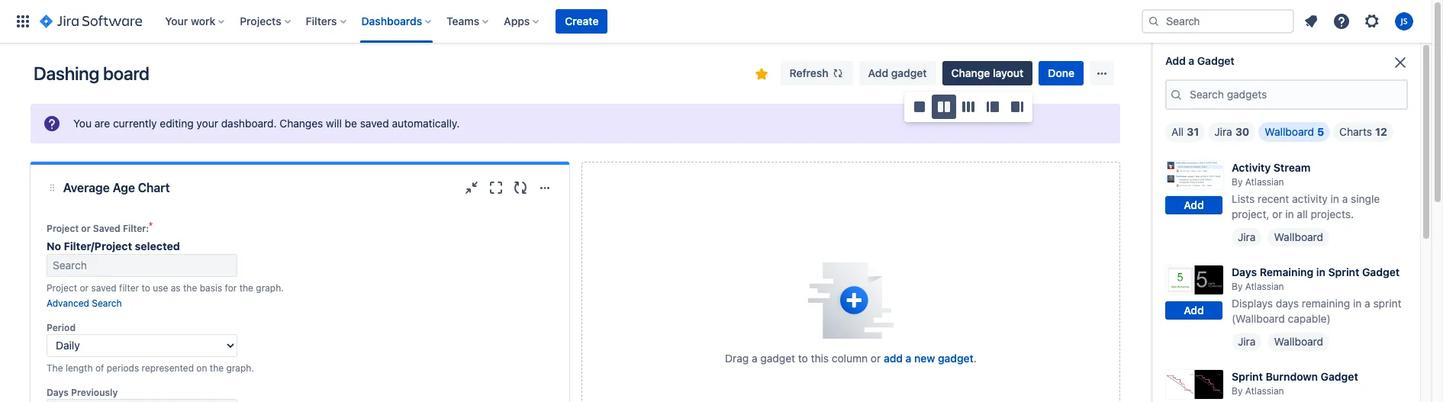 Task type: locate. For each thing, give the bounding box(es) containing it.
1 vertical spatial sprint
[[1232, 370, 1263, 383]]

the right for on the bottom left of page
[[239, 282, 253, 294]]

gadget up jira 30
[[1198, 54, 1235, 67]]

sprint inside sprint burndown gadget by atlassian
[[1232, 370, 1263, 383]]

5
[[1318, 125, 1325, 138]]

atlassian
[[1246, 176, 1285, 188], [1246, 281, 1285, 292], [1246, 386, 1285, 397]]

graph. right for on the bottom left of page
[[256, 282, 284, 294]]

changes
[[280, 117, 323, 130]]

Search field
[[1142, 9, 1295, 34], [47, 254, 237, 277]]

jira 30
[[1215, 125, 1250, 138]]

1 vertical spatial jira
[[1238, 231, 1256, 244]]

in up projects.
[[1331, 192, 1340, 205]]

are
[[95, 117, 110, 130]]

2 vertical spatial by
[[1232, 386, 1243, 397]]

days down the
[[47, 387, 69, 399]]

0 vertical spatial add button
[[1166, 197, 1223, 215]]

2 horizontal spatial the
[[239, 282, 253, 294]]

banner
[[0, 0, 1432, 43]]

projects button
[[235, 9, 295, 34]]

charts 12
[[1340, 125, 1388, 138]]

0 vertical spatial to
[[142, 282, 150, 294]]

add up all
[[1166, 54, 1186, 67]]

.
[[974, 352, 977, 365]]

selected
[[135, 240, 180, 253]]

1 add button from the top
[[1166, 197, 1223, 215]]

add right refresh image
[[869, 66, 889, 79]]

sprint left burndown
[[1232, 370, 1263, 383]]

you
[[73, 117, 92, 130]]

by inside activity stream by atlassian lists recent activity in a single project, or in all projects.
[[1232, 176, 1243, 188]]

0 horizontal spatial the
[[183, 282, 197, 294]]

0 horizontal spatial search field
[[47, 254, 237, 277]]

by right the sprint burndown gadget image
[[1232, 386, 1243, 397]]

be
[[345, 117, 357, 130]]

capable)
[[1288, 312, 1331, 325]]

saved
[[360, 117, 389, 130], [91, 282, 117, 294]]

search field up add a gadget
[[1142, 9, 1295, 34]]

wallboard down capable)
[[1275, 335, 1324, 348]]

days
[[1232, 266, 1258, 279], [47, 387, 69, 399]]

currently
[[113, 117, 157, 130]]

3 atlassian from the top
[[1246, 386, 1285, 397]]

two columns image
[[935, 98, 954, 116]]

use
[[153, 282, 168, 294]]

or up the advanced search link
[[80, 282, 89, 294]]

days for previously
[[47, 387, 69, 399]]

add button down activity stream image
[[1166, 197, 1223, 215]]

jira software image
[[40, 12, 142, 31], [40, 12, 142, 31]]

gadget up sprint
[[1363, 266, 1400, 279]]

graph. right on on the bottom left of the page
[[226, 363, 254, 374]]

in
[[1331, 192, 1340, 205], [1286, 208, 1295, 221], [1317, 266, 1326, 279], [1354, 297, 1362, 310]]

project inside project or saved filter to use as the basis for the graph. advanced search
[[47, 282, 77, 294]]

1 by from the top
[[1232, 176, 1243, 188]]

sprint inside "days remaining in sprint gadget by atlassian displays days remaining in a sprint (wallboard capable)"
[[1329, 266, 1360, 279]]

wallboard for remaining
[[1275, 335, 1324, 348]]

1 vertical spatial gadget
[[1363, 266, 1400, 279]]

atlassian down burndown
[[1246, 386, 1285, 397]]

days up displays
[[1232, 266, 1258, 279]]

search field down selected
[[47, 254, 237, 277]]

to
[[142, 282, 150, 294], [798, 352, 808, 365]]

stream
[[1274, 161, 1311, 174]]

1 horizontal spatial days
[[1232, 266, 1258, 279]]

sprint
[[1329, 266, 1360, 279], [1232, 370, 1263, 383]]

filter/project
[[64, 240, 132, 253]]

gadget inside sprint burndown gadget by atlassian
[[1321, 370, 1359, 383]]

column
[[832, 352, 868, 365]]

jira down project, at the right bottom of page
[[1238, 231, 1256, 244]]

refresh
[[790, 66, 829, 79]]

for
[[225, 282, 237, 294]]

gadget right burndown
[[1321, 370, 1359, 383]]

0 horizontal spatial gadget
[[761, 352, 796, 365]]

0 vertical spatial search field
[[1142, 9, 1295, 34]]

1 vertical spatial add button
[[1166, 301, 1223, 320]]

activity
[[1293, 192, 1328, 205]]

a up projects.
[[1343, 192, 1348, 205]]

close icon image
[[1392, 53, 1410, 72]]

change
[[952, 66, 990, 79]]

gadget inside button
[[892, 66, 927, 79]]

gadget for sprint burndown gadget by atlassian
[[1321, 370, 1359, 383]]

search
[[92, 298, 122, 309]]

atlassian up displays
[[1246, 281, 1285, 292]]

0 vertical spatial by
[[1232, 176, 1243, 188]]

add gadget img image
[[809, 263, 894, 339]]

activity
[[1232, 161, 1271, 174]]

2 by from the top
[[1232, 281, 1243, 292]]

atlassian inside activity stream by atlassian lists recent activity in a single project, or in all projects.
[[1246, 176, 1285, 188]]

filter:
[[123, 223, 149, 234]]

projects
[[240, 15, 281, 27]]

a left sprint
[[1365, 297, 1371, 310]]

gadget right drag
[[761, 352, 796, 365]]

2 add button from the top
[[1166, 301, 1223, 320]]

add down activity stream image
[[1184, 199, 1205, 212]]

1 vertical spatial by
[[1232, 281, 1243, 292]]

or left "saved"
[[81, 223, 91, 234]]

filter
[[119, 282, 139, 294]]

add a gadget
[[1166, 54, 1235, 67]]

the right on on the bottom left of the page
[[210, 363, 224, 374]]

days inside "days remaining in sprint gadget by atlassian displays days remaining in a sprint (wallboard capable)"
[[1232, 266, 1258, 279]]

right sidebar image
[[1009, 98, 1027, 116]]

a right drag
[[752, 352, 758, 365]]

0 vertical spatial sprint
[[1329, 266, 1360, 279]]

days for remaining
[[1232, 266, 1258, 279]]

1 horizontal spatial sprint
[[1329, 266, 1360, 279]]

wallboard left 5
[[1265, 125, 1315, 138]]

1 vertical spatial graph.
[[226, 363, 254, 374]]

all 31
[[1172, 125, 1200, 138]]

0 horizontal spatial sprint
[[1232, 370, 1263, 383]]

no filter/project selected
[[47, 240, 180, 253]]

your profile and settings image
[[1396, 12, 1414, 31]]

wallboard
[[1265, 125, 1315, 138], [1275, 231, 1324, 244], [1275, 335, 1324, 348]]

or inside project or saved filter to use as the basis for the graph. advanced search
[[80, 282, 89, 294]]

sprint up remaining
[[1329, 266, 1360, 279]]

more dashboard actions image
[[1093, 64, 1112, 82]]

2 project from the top
[[47, 282, 77, 294]]

minimize average age chart image
[[463, 179, 481, 197]]

gadget for add a gadget
[[1198, 54, 1235, 67]]

1 vertical spatial atlassian
[[1246, 281, 1285, 292]]

wallboard down all
[[1275, 231, 1324, 244]]

by inside sprint burndown gadget by atlassian
[[1232, 386, 1243, 397]]

on
[[196, 363, 207, 374]]

2 horizontal spatial gadget
[[1363, 266, 1400, 279]]

0 horizontal spatial saved
[[91, 282, 117, 294]]

done link
[[1039, 61, 1084, 86]]

0 vertical spatial gadget
[[1198, 54, 1235, 67]]

add button
[[1166, 197, 1223, 215], [1166, 301, 1223, 320]]

or inside activity stream by atlassian lists recent activity in a single project, or in all projects.
[[1273, 208, 1283, 221]]

by up lists
[[1232, 176, 1243, 188]]

1 project from the top
[[47, 223, 79, 234]]

0 horizontal spatial gadget
[[1198, 54, 1235, 67]]

0 vertical spatial saved
[[360, 117, 389, 130]]

star dashing board image
[[752, 65, 771, 83]]

your
[[165, 15, 188, 27]]

1 horizontal spatial gadget
[[1321, 370, 1359, 383]]

atlassian inside sprint burndown gadget by atlassian
[[1246, 386, 1285, 397]]

2 vertical spatial wallboard
[[1275, 335, 1324, 348]]

jira left 30
[[1215, 125, 1233, 138]]

or
[[1273, 208, 1283, 221], [81, 223, 91, 234], [80, 282, 89, 294], [871, 352, 881, 365]]

2 vertical spatial atlassian
[[1246, 386, 1285, 397]]

1 vertical spatial wallboard
[[1275, 231, 1324, 244]]

1 horizontal spatial search field
[[1142, 9, 1295, 34]]

0 vertical spatial jira
[[1215, 125, 1233, 138]]

burndown
[[1266, 370, 1319, 383]]

chart
[[138, 181, 170, 195]]

gadget
[[892, 66, 927, 79], [761, 352, 796, 365], [938, 352, 974, 365]]

work
[[191, 15, 215, 27]]

0 horizontal spatial days
[[47, 387, 69, 399]]

days remaining in sprint gadget by atlassian displays days remaining in a sprint (wallboard capable)
[[1232, 266, 1402, 325]]

to left use
[[142, 282, 150, 294]]

add gadget button
[[859, 61, 936, 86]]

atlassian up recent
[[1246, 176, 1285, 188]]

three columns image
[[960, 98, 978, 116]]

your work
[[165, 15, 215, 27]]

2 atlassian from the top
[[1246, 281, 1285, 292]]

1 horizontal spatial gadget
[[892, 66, 927, 79]]

2 vertical spatial jira
[[1238, 335, 1256, 348]]

gadget up the one column icon
[[892, 66, 927, 79]]

jira down the (wallboard
[[1238, 335, 1256, 348]]

add a new gadget button
[[884, 351, 974, 366]]

1 vertical spatial saved
[[91, 282, 117, 294]]

by up displays
[[1232, 281, 1243, 292]]

2 horizontal spatial gadget
[[938, 352, 974, 365]]

1 vertical spatial search field
[[47, 254, 237, 277]]

displays
[[1232, 297, 1273, 310]]

1 atlassian from the top
[[1246, 176, 1285, 188]]

gadget
[[1198, 54, 1235, 67], [1363, 266, 1400, 279], [1321, 370, 1359, 383]]

by
[[1232, 176, 1243, 188], [1232, 281, 1243, 292], [1232, 386, 1243, 397]]

your work button
[[161, 9, 231, 34]]

1 vertical spatial days
[[47, 387, 69, 399]]

advanced
[[47, 298, 89, 309]]

project up advanced at the bottom
[[47, 282, 77, 294]]

maximize average age chart image
[[487, 179, 505, 197]]

add button down days remaining in sprint gadget image
[[1166, 301, 1223, 320]]

add inside the add gadget button
[[869, 66, 889, 79]]

remaining
[[1302, 297, 1351, 310]]

1 horizontal spatial saved
[[360, 117, 389, 130]]

project up no
[[47, 223, 79, 234]]

or down recent
[[1273, 208, 1283, 221]]

saved right be
[[360, 117, 389, 130]]

age
[[113, 181, 135, 195]]

add
[[884, 352, 903, 365]]

0 vertical spatial atlassian
[[1246, 176, 1285, 188]]

0 horizontal spatial to
[[142, 282, 150, 294]]

0 horizontal spatial graph.
[[226, 363, 254, 374]]

1 horizontal spatial to
[[798, 352, 808, 365]]

you are currently editing your dashboard. changes will be saved automatically.
[[73, 117, 460, 130]]

2 vertical spatial gadget
[[1321, 370, 1359, 383]]

0 vertical spatial graph.
[[256, 282, 284, 294]]

board
[[103, 63, 149, 84]]

of
[[95, 363, 104, 374]]

saved up search
[[91, 282, 117, 294]]

layout
[[993, 66, 1024, 79]]

the
[[183, 282, 197, 294], [239, 282, 253, 294], [210, 363, 224, 374]]

periods
[[107, 363, 139, 374]]

graph.
[[256, 282, 284, 294], [226, 363, 254, 374]]

a up the 31
[[1189, 54, 1195, 67]]

charts
[[1340, 125, 1373, 138]]

add
[[1166, 54, 1186, 67], [869, 66, 889, 79], [1184, 199, 1205, 212], [1184, 304, 1205, 317]]

search image
[[1148, 15, 1160, 27]]

the right as
[[183, 282, 197, 294]]

saved
[[93, 223, 120, 234]]

Days Previously text field
[[47, 399, 237, 402]]

1 vertical spatial project
[[47, 282, 77, 294]]

gadget right new at the bottom
[[938, 352, 974, 365]]

in left all
[[1286, 208, 1295, 221]]

a
[[1189, 54, 1195, 67], [1343, 192, 1348, 205], [1365, 297, 1371, 310], [752, 352, 758, 365], [906, 352, 912, 365]]

3 by from the top
[[1232, 386, 1243, 397]]

0 vertical spatial project
[[47, 223, 79, 234]]

1 horizontal spatial graph.
[[256, 282, 284, 294]]

0 vertical spatial days
[[1232, 266, 1258, 279]]

jira
[[1215, 125, 1233, 138], [1238, 231, 1256, 244], [1238, 335, 1256, 348]]

recent
[[1258, 192, 1290, 205]]

drag
[[725, 352, 749, 365]]

to left the this
[[798, 352, 808, 365]]



Task type: vqa. For each thing, say whether or not it's contained in the screenshot.
THE CHANGE LAYOUT dropdown button
yes



Task type: describe. For each thing, give the bounding box(es) containing it.
settings image
[[1364, 12, 1382, 31]]

activity stream by atlassian lists recent activity in a single project, or in all projects.
[[1232, 161, 1380, 221]]

project,
[[1232, 208, 1270, 221]]

or left add
[[871, 352, 881, 365]]

31
[[1187, 125, 1200, 138]]

lists
[[1232, 192, 1255, 205]]

0 vertical spatial wallboard
[[1265, 125, 1315, 138]]

create
[[565, 15, 599, 27]]

project for project or saved filter to use as the basis for the graph. advanced search
[[47, 282, 77, 294]]

graph. inside project or saved filter to use as the basis for the graph. advanced search
[[256, 282, 284, 294]]

gadget inside "days remaining in sprint gadget by atlassian displays days remaining in a sprint (wallboard capable)"
[[1363, 266, 1400, 279]]

add button for lists recent activity in a single project, or in all projects.
[[1166, 197, 1223, 215]]

sprint burndown gadget by atlassian
[[1232, 370, 1359, 397]]

projects.
[[1311, 208, 1354, 221]]

12
[[1376, 125, 1388, 138]]

sprint
[[1374, 297, 1402, 310]]

Search gadgets field
[[1186, 81, 1407, 108]]

help image
[[1333, 12, 1351, 31]]

all
[[1297, 208, 1308, 221]]

all
[[1172, 125, 1184, 138]]

notifications image
[[1302, 12, 1321, 31]]

advanced search link
[[47, 298, 122, 309]]

days remaining in sprint gadget image
[[1166, 265, 1225, 295]]

activity stream image
[[1166, 160, 1225, 190]]

a inside activity stream by atlassian lists recent activity in a single project, or in all projects.
[[1343, 192, 1348, 205]]

project or saved filter to use as the basis for the graph. advanced search
[[47, 282, 284, 309]]

dashing
[[34, 63, 99, 84]]

add gadget
[[869, 66, 927, 79]]

refresh button
[[781, 61, 853, 86]]

in left sprint
[[1354, 297, 1362, 310]]

wallboard 5
[[1265, 125, 1325, 138]]

change layout
[[952, 66, 1024, 79]]

by inside "days remaining in sprint gadget by atlassian displays days remaining in a sprint (wallboard capable)"
[[1232, 281, 1243, 292]]

add down days remaining in sprint gadget image
[[1184, 304, 1205, 317]]

remaining
[[1260, 266, 1314, 279]]

done
[[1048, 66, 1075, 79]]

jira for activity
[[1238, 231, 1256, 244]]

refresh average age chart image
[[511, 179, 530, 197]]

to inside project or saved filter to use as the basis for the graph. advanced search
[[142, 282, 150, 294]]

jira for days
[[1238, 335, 1256, 348]]

saved inside project or saved filter to use as the basis for the graph. advanced search
[[91, 282, 117, 294]]

sprint burndown gadget image
[[1166, 370, 1225, 400]]

left sidebar image
[[984, 98, 1002, 116]]

drag a gadget to this column or add a new gadget .
[[725, 352, 977, 365]]

add button for displays days remaining in a sprint (wallboard capable)
[[1166, 301, 1223, 320]]

1 horizontal spatial the
[[210, 363, 224, 374]]

the
[[47, 363, 63, 374]]

30
[[1236, 125, 1250, 138]]

one column image
[[911, 98, 929, 116]]

wallboard for stream
[[1275, 231, 1324, 244]]

in up remaining
[[1317, 266, 1326, 279]]

automatically.
[[392, 117, 460, 130]]

banner containing your work
[[0, 0, 1432, 43]]

no
[[47, 240, 61, 253]]

dashboard.
[[221, 117, 277, 130]]

change layout button
[[942, 61, 1033, 86]]

previously
[[71, 387, 118, 399]]

a right add
[[906, 352, 912, 365]]

search field inside banner
[[1142, 9, 1295, 34]]

basis
[[200, 282, 222, 294]]

as
[[171, 282, 181, 294]]

create button
[[556, 9, 608, 34]]

represented
[[142, 363, 194, 374]]

the length of periods represented on the graph.
[[47, 363, 254, 374]]

refresh image
[[832, 67, 844, 79]]

single
[[1351, 192, 1380, 205]]

1 vertical spatial to
[[798, 352, 808, 365]]

this
[[811, 352, 829, 365]]

(wallboard
[[1232, 312, 1286, 325]]

days
[[1276, 297, 1299, 310]]

atlassian inside "days remaining in sprint gadget by atlassian displays days remaining in a sprint (wallboard capable)"
[[1246, 281, 1285, 292]]

project for project or saved filter:
[[47, 223, 79, 234]]

primary element
[[9, 0, 1142, 43]]

editing
[[160, 117, 194, 130]]

dashing board
[[34, 63, 149, 84]]

a inside "days remaining in sprint gadget by atlassian displays days remaining in a sprint (wallboard capable)"
[[1365, 297, 1371, 310]]

will
[[326, 117, 342, 130]]

period
[[47, 322, 76, 334]]

project or saved filter:
[[47, 223, 149, 234]]

average
[[63, 181, 110, 195]]

appswitcher icon image
[[14, 12, 32, 31]]

average age chart
[[63, 181, 170, 195]]

your
[[197, 117, 218, 130]]

new
[[915, 352, 936, 365]]

length
[[66, 363, 93, 374]]

days previously
[[47, 387, 118, 399]]



